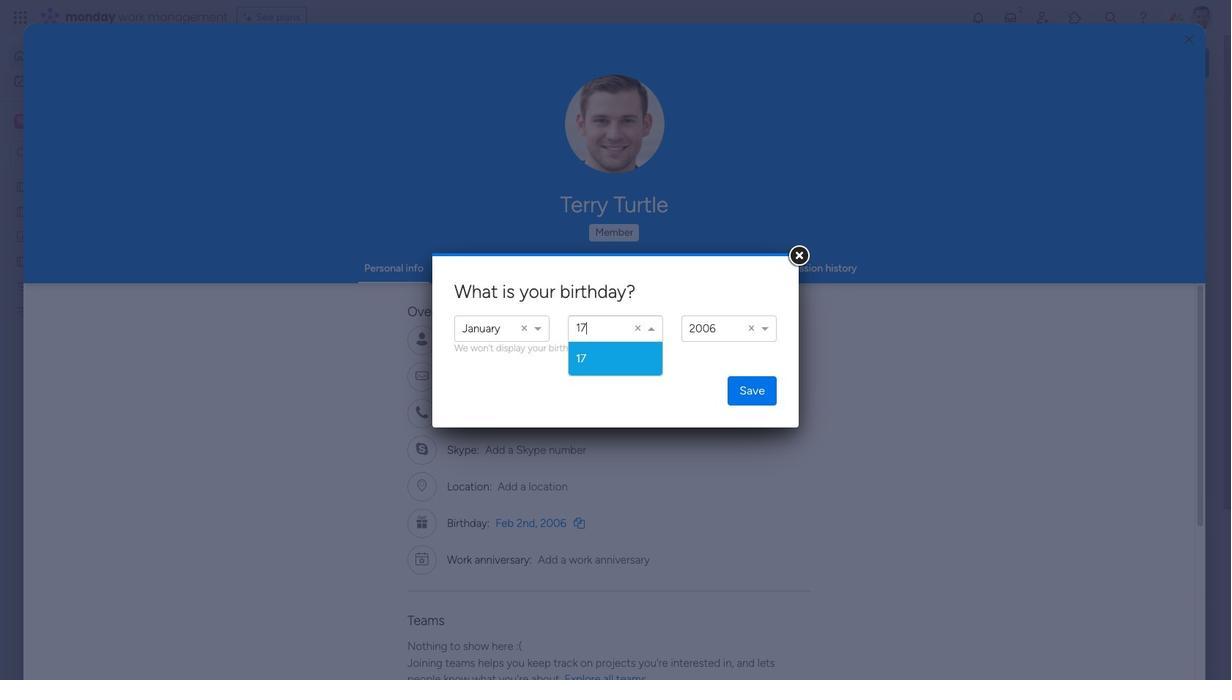 Task type: describe. For each thing, give the bounding box(es) containing it.
invite members image
[[1036, 10, 1050, 25]]

add to favorites image
[[435, 447, 449, 462]]

add to favorites image
[[914, 268, 929, 283]]

0 vertical spatial copied! image
[[545, 335, 556, 346]]

workspace image
[[14, 114, 29, 130]]

quick search results list box
[[226, 137, 954, 511]]

help center element
[[989, 604, 1209, 663]]

1 vertical spatial public board image
[[15, 204, 29, 218]]

notifications image
[[971, 10, 986, 25]]

2 horizontal spatial option
[[690, 322, 716, 336]]

0 horizontal spatial public board image
[[15, 254, 29, 268]]



Task type: locate. For each thing, give the bounding box(es) containing it.
option
[[0, 173, 187, 176], [462, 322, 500, 336], [690, 322, 716, 336]]

0 horizontal spatial list box
[[0, 171, 187, 521]]

copied! image
[[545, 335, 556, 346], [611, 371, 622, 382], [574, 518, 585, 529]]

1 horizontal spatial option
[[462, 322, 500, 336]]

getting started element
[[989, 534, 1209, 593]]

None field
[[576, 317, 588, 344]]

list box
[[0, 171, 187, 521], [569, 342, 663, 376]]

0 vertical spatial public board image
[[15, 180, 29, 193]]

17 option
[[569, 342, 663, 376]]

1 horizontal spatial list box
[[569, 342, 663, 376]]

0 horizontal spatial copied! image
[[545, 335, 556, 346]]

public board image
[[15, 254, 29, 268], [245, 268, 261, 284]]

public dashboard image
[[15, 229, 29, 243]]

dapulse x slim image
[[1187, 106, 1205, 124]]

component image
[[484, 291, 498, 304]]

2 vertical spatial public board image
[[484, 268, 501, 284]]

public board image
[[15, 180, 29, 193], [15, 204, 29, 218], [484, 268, 501, 284]]

1 vertical spatial copied! image
[[611, 371, 622, 382]]

see plans image
[[243, 10, 256, 26]]

search everything image
[[1104, 10, 1118, 25]]

public board image down public dashboard icon
[[15, 254, 29, 268]]

2 vertical spatial copied! image
[[574, 518, 585, 529]]

help image
[[1136, 10, 1151, 25]]

update feed image
[[1003, 10, 1018, 25]]

close image
[[1185, 34, 1194, 45]]

1 horizontal spatial public board image
[[245, 268, 261, 284]]

2 image
[[1014, 1, 1028, 17]]

2 horizontal spatial copied! image
[[611, 371, 622, 382]]

select product image
[[13, 10, 28, 25]]

workspace image
[[16, 114, 26, 130]]

templates image image
[[1003, 295, 1196, 396]]

component image
[[245, 291, 258, 304]]

monday marketplace image
[[1068, 10, 1082, 25]]

public board image up component icon
[[245, 268, 261, 284]]

1 horizontal spatial copied! image
[[574, 518, 585, 529]]

terry turtle image
[[1190, 6, 1214, 29]]

0 horizontal spatial option
[[0, 173, 187, 176]]



Task type: vqa. For each thing, say whether or not it's contained in the screenshot.
2nd "component" Image
yes



